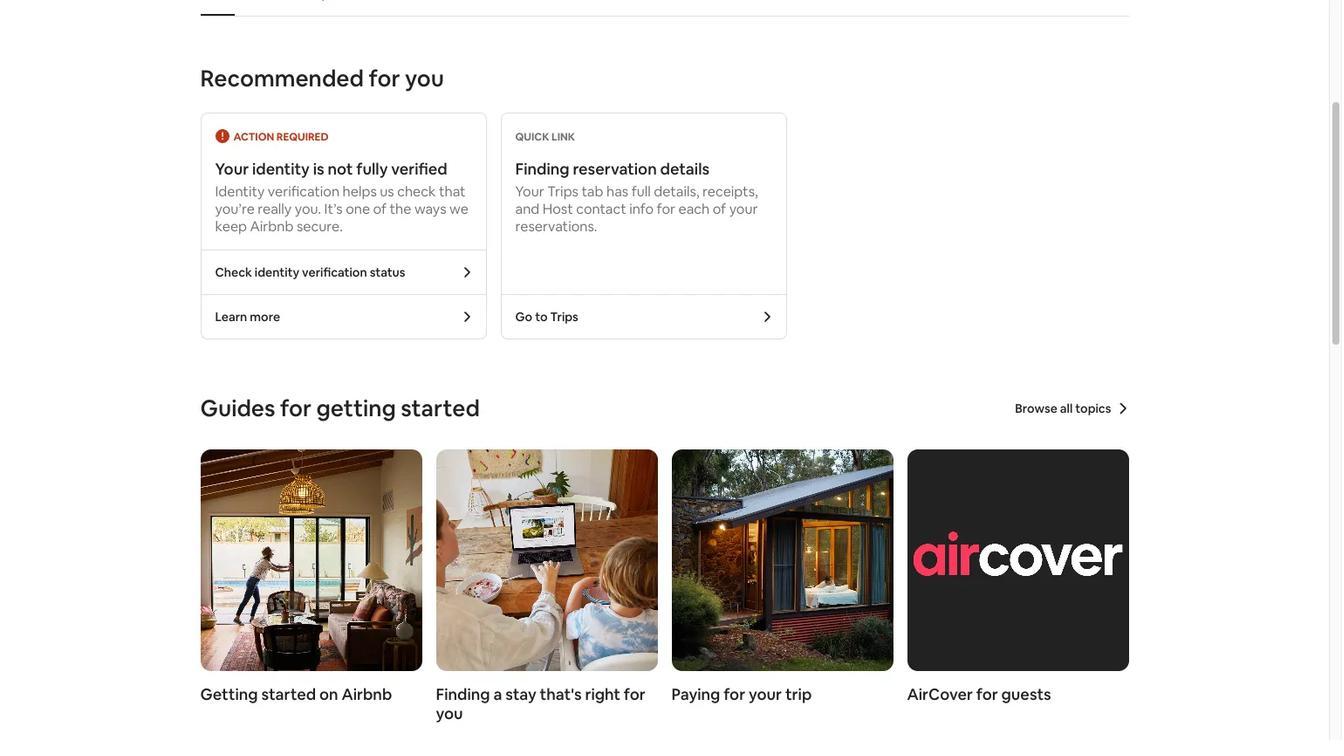 Task type: describe. For each thing, give the bounding box(es) containing it.
your identity is not fully verified
[[215, 159, 448, 179]]

aircover
[[908, 684, 973, 705]]

for for guides for getting started
[[280, 394, 312, 423]]

paying
[[672, 684, 721, 705]]

go
[[516, 309, 533, 325]]

of inside your trips tab has full details, receipts, and host contact info for each of your reservations.
[[713, 200, 727, 218]]

of inside identity verification helps us check that you're really you. it's one of the ways we keep airbnb secure.
[[373, 200, 387, 218]]

identity for is
[[252, 159, 310, 179]]

secure.
[[297, 217, 343, 236]]

finding for finding a stay that's right for you
[[436, 684, 490, 705]]

browse
[[1016, 401, 1058, 416]]

for for recommended for you
[[369, 64, 400, 93]]

check
[[215, 265, 252, 280]]

for inside finding a stay that's right for you
[[624, 684, 646, 705]]

more
[[250, 309, 280, 325]]

check identity verification status
[[215, 265, 406, 280]]

tab
[[582, 182, 604, 201]]

check identity verification status link
[[201, 251, 486, 294]]

finding for finding reservation details
[[516, 159, 570, 179]]

person opening a glass sliding door in a nicely designed space image
[[200, 450, 422, 671]]

1 vertical spatial trips
[[550, 309, 579, 325]]

action
[[234, 130, 274, 144]]

learn more
[[215, 309, 280, 325]]

one
[[346, 200, 370, 218]]

to
[[535, 309, 548, 325]]

finding a stay that's right for you
[[436, 684, 646, 724]]

aircover for guests link
[[908, 450, 1129, 705]]

keep
[[215, 217, 247, 236]]

info
[[630, 200, 654, 218]]

for for aircover for guests
[[977, 684, 998, 705]]

getting
[[200, 684, 258, 705]]

that's
[[540, 684, 582, 705]]

has
[[607, 182, 629, 201]]

0 vertical spatial started
[[401, 394, 480, 423]]

go to trips
[[516, 309, 579, 325]]

getting started on airbnb link
[[200, 450, 422, 705]]

all
[[1061, 401, 1073, 416]]

the logo for aircover, in red and white letters, on a black background. image
[[908, 450, 1129, 671]]

full
[[632, 182, 651, 201]]

0 vertical spatial you
[[405, 64, 444, 93]]

right
[[585, 684, 621, 705]]

finding reservation details
[[516, 159, 710, 179]]

getting
[[317, 394, 396, 423]]

each
[[679, 200, 710, 218]]

paying for your trip link
[[672, 450, 894, 705]]

guides for getting started
[[200, 394, 480, 423]]

adult and child sitting at a table, searching airbnb listings on a laptop. image
[[436, 450, 658, 671]]

browse all topics
[[1016, 401, 1112, 416]]

quick
[[516, 130, 550, 144]]

getting started on airbnb
[[200, 684, 392, 705]]

ways
[[415, 200, 447, 218]]

go to trips link
[[502, 295, 786, 339]]

learn
[[215, 309, 247, 325]]

browse all topics link
[[1016, 401, 1129, 416]]

identity verification helps us check that you're really you. it's one of the ways we keep airbnb secure.
[[215, 182, 469, 236]]



Task type: vqa. For each thing, say whether or not it's contained in the screenshot.
ALL KIDS FREE | SANDOS FINISTERRA | VIP PACKAGE IMAGE 3
no



Task type: locate. For each thing, give the bounding box(es) containing it.
a house in the woods with floor to ceiling windows, with a person relaxing inside. image
[[672, 450, 894, 671]]

trips left tab
[[548, 182, 579, 201]]

status
[[370, 265, 406, 280]]

finding
[[516, 159, 570, 179], [436, 684, 490, 705]]

airbnb right on
[[342, 684, 392, 705]]

check
[[397, 182, 436, 201]]

trip
[[786, 684, 812, 705]]

your inside your trips tab has full details, receipts, and host contact info for each of your reservations.
[[730, 200, 758, 218]]

1 vertical spatial you
[[436, 704, 463, 724]]

guides
[[200, 394, 275, 423]]

trips
[[548, 182, 579, 201], [550, 309, 579, 325]]

0 horizontal spatial your
[[215, 159, 249, 179]]

0 vertical spatial your
[[730, 200, 758, 218]]

link
[[552, 130, 575, 144]]

started right getting in the bottom left of the page
[[401, 394, 480, 423]]

1 of from the left
[[373, 200, 387, 218]]

airbnb left you.
[[250, 217, 294, 236]]

1 horizontal spatial started
[[401, 394, 480, 423]]

airbnb inside identity verification helps us check that you're really you. it's one of the ways we keep airbnb secure.
[[250, 217, 294, 236]]

1 horizontal spatial airbnb
[[342, 684, 392, 705]]

of
[[373, 200, 387, 218], [713, 200, 727, 218]]

0 vertical spatial airbnb
[[250, 217, 294, 236]]

1 vertical spatial airbnb
[[342, 684, 392, 705]]

finding left a
[[436, 684, 490, 705]]

your inside your trips tab has full details, receipts, and host contact info for each of your reservations.
[[516, 182, 545, 201]]

your trips tab has full details, receipts, and host contact info for each of your reservations.
[[516, 182, 758, 236]]

paying for your trip
[[672, 684, 812, 705]]

really
[[258, 200, 292, 218]]

verification up learn more link
[[302, 265, 367, 280]]

1 vertical spatial your
[[749, 684, 782, 705]]

your left trip
[[749, 684, 782, 705]]

identity right the check at the top of page
[[255, 265, 300, 280]]

0 vertical spatial verification
[[268, 182, 340, 201]]

recommended for you
[[200, 64, 444, 93]]

learn more link
[[201, 295, 486, 339]]

is
[[313, 159, 324, 179]]

and
[[516, 200, 540, 218]]

details,
[[654, 182, 700, 201]]

1 vertical spatial your
[[516, 182, 545, 201]]

0 horizontal spatial started
[[261, 684, 316, 705]]

of left the
[[373, 200, 387, 218]]

0 horizontal spatial of
[[373, 200, 387, 218]]

1 horizontal spatial of
[[713, 200, 727, 218]]

reservations.
[[516, 217, 598, 236]]

1 vertical spatial identity
[[255, 265, 300, 280]]

0 horizontal spatial airbnb
[[250, 217, 294, 236]]

aircover for guests
[[908, 684, 1052, 705]]

verification inside check identity verification status link
[[302, 265, 367, 280]]

identity
[[252, 159, 310, 179], [255, 265, 300, 280]]

0 vertical spatial identity
[[252, 159, 310, 179]]

quick link
[[516, 130, 575, 144]]

helps
[[343, 182, 377, 201]]

the
[[390, 200, 412, 218]]

finding down the quick link
[[516, 159, 570, 179]]

us
[[380, 182, 394, 201]]

contact
[[576, 200, 627, 218]]

verification inside identity verification helps us check that you're really you. it's one of the ways we keep airbnb secure.
[[268, 182, 340, 201]]

started left on
[[261, 684, 316, 705]]

1 vertical spatial finding
[[436, 684, 490, 705]]

reservation
[[573, 159, 657, 179]]

topics
[[1076, 401, 1112, 416]]

1 horizontal spatial your
[[516, 182, 545, 201]]

recommended
[[200, 64, 364, 93]]

tab list
[[200, 0, 1129, 16]]

required
[[277, 130, 329, 144]]

details
[[660, 159, 710, 179]]

0 horizontal spatial finding
[[436, 684, 490, 705]]

a
[[494, 684, 502, 705]]

fully
[[357, 159, 388, 179]]

it's
[[324, 200, 343, 218]]

on
[[320, 684, 338, 705]]

your up 'identity'
[[215, 159, 249, 179]]

1 horizontal spatial finding
[[516, 159, 570, 179]]

guests
[[1002, 684, 1052, 705]]

finding inside finding a stay that's right for you
[[436, 684, 490, 705]]

1 vertical spatial verification
[[302, 265, 367, 280]]

verification down is
[[268, 182, 340, 201]]

your up reservations.
[[516, 182, 545, 201]]

not
[[328, 159, 353, 179]]

identity
[[215, 182, 265, 201]]

your for your identity is not fully verified
[[215, 159, 249, 179]]

0 vertical spatial finding
[[516, 159, 570, 179]]

your
[[215, 159, 249, 179], [516, 182, 545, 201]]

receipts,
[[703, 182, 758, 201]]

that
[[439, 182, 466, 201]]

2 of from the left
[[713, 200, 727, 218]]

you.
[[295, 200, 321, 218]]

for
[[369, 64, 400, 93], [657, 200, 676, 218], [280, 394, 312, 423], [624, 684, 646, 705], [724, 684, 746, 705], [977, 684, 998, 705]]

your for your trips tab has full details, receipts, and host contact info for each of your reservations.
[[516, 182, 545, 201]]

1 vertical spatial started
[[261, 684, 316, 705]]

we
[[450, 200, 469, 218]]

for inside your trips tab has full details, receipts, and host contact info for each of your reservations.
[[657, 200, 676, 218]]

finding a stay that's right for you link
[[436, 450, 658, 724]]

verified
[[391, 159, 448, 179]]

for for paying for your trip
[[724, 684, 746, 705]]

host
[[543, 200, 573, 218]]

verification
[[268, 182, 340, 201], [302, 265, 367, 280]]

trips right to
[[550, 309, 579, 325]]

you're
[[215, 200, 255, 218]]

you
[[405, 64, 444, 93], [436, 704, 463, 724]]

airbnb
[[250, 217, 294, 236], [342, 684, 392, 705]]

your right each
[[730, 200, 758, 218]]

of right each
[[713, 200, 727, 218]]

action required
[[234, 130, 329, 144]]

0 vertical spatial trips
[[548, 182, 579, 201]]

stay
[[506, 684, 537, 705]]

trips inside your trips tab has full details, receipts, and host contact info for each of your reservations.
[[548, 182, 579, 201]]

your
[[730, 200, 758, 218], [749, 684, 782, 705]]

0 vertical spatial your
[[215, 159, 249, 179]]

you inside finding a stay that's right for you
[[436, 704, 463, 724]]

identity for verification
[[255, 265, 300, 280]]

identity down action required
[[252, 159, 310, 179]]

started
[[401, 394, 480, 423], [261, 684, 316, 705]]



